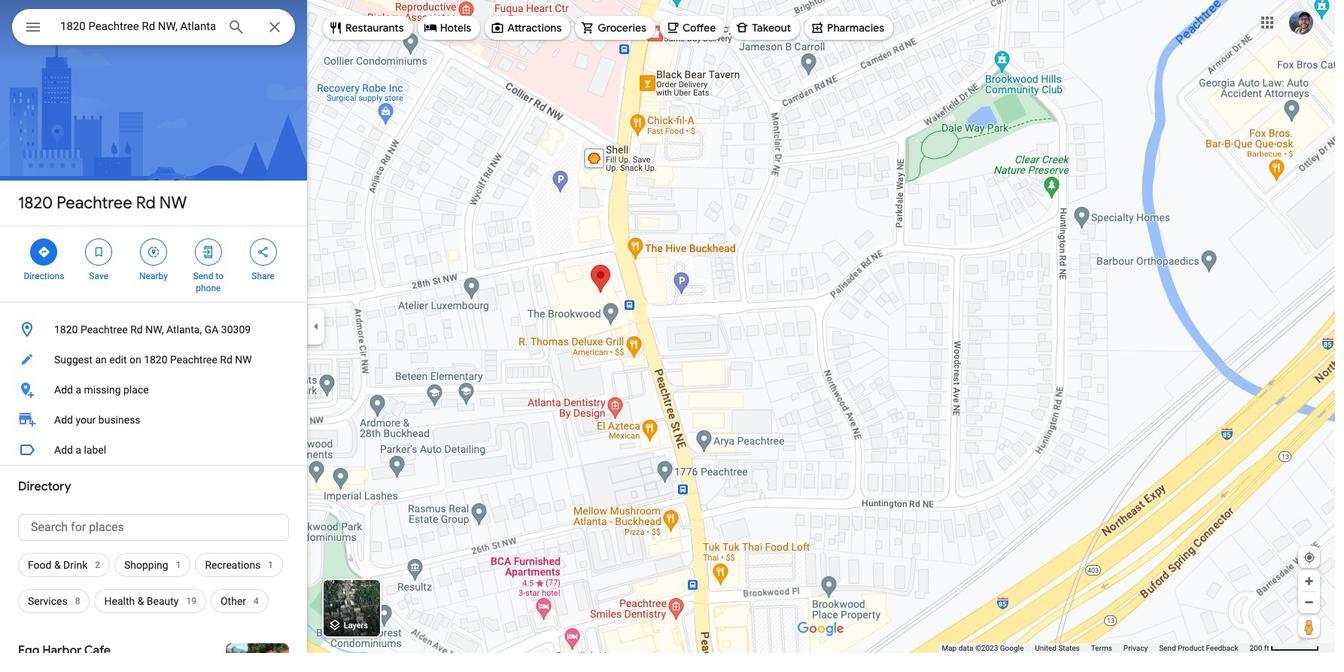 Task type: locate. For each thing, give the bounding box(es) containing it.
send inside button
[[1159, 644, 1176, 653]]

rd down 30309
[[220, 354, 233, 366]]

& right health
[[138, 596, 144, 608]]

shopping
[[124, 559, 168, 571]]

1 vertical spatial send
[[1159, 644, 1176, 653]]

0 horizontal spatial &
[[54, 559, 61, 571]]

takeout button
[[730, 10, 800, 46]]

to
[[216, 271, 224, 282]]

1 a from the top
[[76, 384, 81, 396]]

&
[[54, 559, 61, 571], [138, 596, 144, 608]]

suggest
[[54, 354, 93, 366]]

1 right recreations
[[268, 560, 273, 571]]

shopping 1
[[124, 559, 181, 571]]

1 horizontal spatial send
[[1159, 644, 1176, 653]]

nw down 30309
[[235, 354, 252, 366]]

edit
[[109, 354, 127, 366]]

3 add from the top
[[54, 444, 73, 456]]

1 horizontal spatial &
[[138, 596, 144, 608]]

2 vertical spatial add
[[54, 444, 73, 456]]

beauty
[[147, 596, 179, 608]]

add inside button
[[54, 444, 73, 456]]

nw up the 
[[159, 193, 187, 214]]

1820 right on
[[144, 354, 168, 366]]

ft
[[1265, 644, 1270, 653]]

2 1 from the left
[[268, 560, 273, 571]]

services 8
[[28, 596, 80, 608]]

a inside 'add a missing place' "button"
[[76, 384, 81, 396]]


[[92, 244, 106, 260]]

footer inside google maps element
[[942, 644, 1250, 653]]

1 right shopping
[[176, 560, 181, 571]]

8
[[75, 596, 80, 607]]

add a missing place
[[54, 384, 149, 396]]

0 horizontal spatial nw
[[159, 193, 187, 214]]

2
[[95, 560, 100, 571]]

services
[[28, 596, 68, 608]]

2 horizontal spatial 1820
[[144, 354, 168, 366]]

200 ft button
[[1250, 644, 1320, 653]]

rd
[[136, 193, 156, 214], [130, 324, 143, 336], [220, 354, 233, 366]]

1 1 from the left
[[176, 560, 181, 571]]

200 ft
[[1250, 644, 1270, 653]]

0 vertical spatial peachtree
[[57, 193, 132, 214]]

0 vertical spatial 1820
[[18, 193, 53, 214]]

0 vertical spatial &
[[54, 559, 61, 571]]

none field inside the 1820 peachtree rd nw, atlanta, ga 30309 field
[[60, 17, 215, 35]]

a
[[76, 384, 81, 396], [76, 444, 81, 456]]

0 horizontal spatial 1820
[[18, 193, 53, 214]]

zoom in image
[[1304, 576, 1315, 587]]

your
[[76, 414, 96, 426]]

a left the missing
[[76, 384, 81, 396]]

coffee button
[[660, 10, 725, 46]]

1820 for 1820 peachtree rd nw
[[18, 193, 53, 214]]

0 vertical spatial send
[[193, 271, 213, 282]]

layers
[[344, 621, 368, 631]]

attractions
[[508, 21, 562, 35]]

& right food
[[54, 559, 61, 571]]

atlanta,
[[166, 324, 202, 336]]

nw inside suggest an edit on 1820 peachtree rd nw button
[[235, 354, 252, 366]]

peachtree up 
[[57, 193, 132, 214]]

product
[[1178, 644, 1205, 653]]

a inside add a label button
[[76, 444, 81, 456]]

a for missing
[[76, 384, 81, 396]]

map
[[942, 644, 957, 653]]

1820 up 
[[18, 193, 53, 214]]

show street view coverage image
[[1299, 616, 1321, 638]]

30309
[[221, 324, 251, 336]]

19
[[186, 596, 196, 607]]

groceries
[[598, 21, 647, 35]]

rd left nw, at the left of the page
[[130, 324, 143, 336]]

1
[[176, 560, 181, 571], [268, 560, 273, 571]]

add left label
[[54, 444, 73, 456]]

1 vertical spatial a
[[76, 444, 81, 456]]

add
[[54, 384, 73, 396], [54, 414, 73, 426], [54, 444, 73, 456]]

1 add from the top
[[54, 384, 73, 396]]

business
[[98, 414, 140, 426]]

1820 up "suggest"
[[54, 324, 78, 336]]

coffee
[[683, 21, 716, 35]]

send to phone
[[193, 271, 224, 294]]

peachtree down atlanta,
[[170, 354, 217, 366]]

add for add a missing place
[[54, 384, 73, 396]]

None field
[[60, 17, 215, 35]]

peachtree for nw
[[57, 193, 132, 214]]

1 inside recreations 1
[[268, 560, 273, 571]]

1 vertical spatial &
[[138, 596, 144, 608]]

rd up the 
[[136, 193, 156, 214]]

pharmacies button
[[805, 10, 894, 46]]

1 horizontal spatial 1
[[268, 560, 273, 571]]

1820 Peachtree Rd NW, Atlanta, GA 30309 field
[[12, 9, 295, 45]]

recreations
[[205, 559, 261, 571]]

nearby
[[139, 271, 168, 282]]

restaurants
[[346, 21, 404, 35]]

0 horizontal spatial send
[[193, 271, 213, 282]]

send up phone
[[193, 271, 213, 282]]

send
[[193, 271, 213, 282], [1159, 644, 1176, 653]]

2 add from the top
[[54, 414, 73, 426]]

add left your
[[54, 414, 73, 426]]

0 horizontal spatial 1
[[176, 560, 181, 571]]

0 vertical spatial rd
[[136, 193, 156, 214]]

add down "suggest"
[[54, 384, 73, 396]]

peachtree
[[57, 193, 132, 214], [80, 324, 128, 336], [170, 354, 217, 366]]

send product feedback button
[[1159, 644, 1239, 653]]

1 inside shopping 1
[[176, 560, 181, 571]]

footer
[[942, 644, 1250, 653]]

0 vertical spatial a
[[76, 384, 81, 396]]

1 vertical spatial add
[[54, 414, 73, 426]]

1 vertical spatial peachtree
[[80, 324, 128, 336]]

1 horizontal spatial 1820
[[54, 324, 78, 336]]

collapse side panel image
[[308, 318, 324, 335]]

1 horizontal spatial nw
[[235, 354, 252, 366]]

1820 peachtree rd nw, atlanta, ga 30309 button
[[0, 315, 307, 345]]

footer containing map data ©2023 google
[[942, 644, 1250, 653]]

none text field inside "1820 peachtree rd nw" main content
[[18, 514, 289, 541]]

add inside "button"
[[54, 384, 73, 396]]

a left label
[[76, 444, 81, 456]]

& for beauty
[[138, 596, 144, 608]]

map data ©2023 google
[[942, 644, 1024, 653]]

phone
[[196, 283, 221, 294]]

send left the product
[[1159, 644, 1176, 653]]

1 vertical spatial rd
[[130, 324, 143, 336]]

2 vertical spatial peachtree
[[170, 354, 217, 366]]

2 a from the top
[[76, 444, 81, 456]]

food
[[28, 559, 52, 571]]

google maps element
[[0, 0, 1336, 653]]

1 vertical spatial 1820
[[54, 324, 78, 336]]

2 vertical spatial 1820
[[144, 354, 168, 366]]

1820 peachtree rd nw, atlanta, ga 30309
[[54, 324, 251, 336]]

1820 peachtree rd nw main content
[[0, 0, 307, 653]]

rd for nw
[[136, 193, 156, 214]]

None text field
[[18, 514, 289, 541]]

zoom out image
[[1304, 597, 1315, 608]]

add for add a label
[[54, 444, 73, 456]]

food & drink 2
[[28, 559, 100, 571]]

united
[[1035, 644, 1057, 653]]

1 vertical spatial nw
[[235, 354, 252, 366]]

place
[[123, 384, 149, 396]]

suggest an edit on 1820 peachtree rd nw button
[[0, 345, 307, 375]]

1820
[[18, 193, 53, 214], [54, 324, 78, 336], [144, 354, 168, 366]]

peachtree up an
[[80, 324, 128, 336]]

0 vertical spatial add
[[54, 384, 73, 396]]

send inside "send to phone"
[[193, 271, 213, 282]]

nw
[[159, 193, 187, 214], [235, 354, 252, 366]]



Task type: vqa. For each thing, say whether or not it's contained in the screenshot.
Add associated with Add a label
yes



Task type: describe. For each thing, give the bounding box(es) containing it.
4
[[254, 596, 259, 607]]


[[202, 244, 215, 260]]

google account: cj baylor  
(christian.baylor@adept.ai) image
[[1290, 10, 1314, 34]]

on
[[129, 354, 141, 366]]

terms
[[1091, 644, 1113, 653]]

pharmacies
[[827, 21, 885, 35]]

feedback
[[1206, 644, 1239, 653]]

health
[[104, 596, 135, 608]]

share
[[252, 271, 275, 282]]

hotels
[[440, 21, 471, 35]]

add your business link
[[0, 405, 307, 435]]

nw,
[[145, 324, 164, 336]]

0 vertical spatial nw
[[159, 193, 187, 214]]

google
[[1000, 644, 1024, 653]]

add for add your business
[[54, 414, 73, 426]]

peachtree for nw,
[[80, 324, 128, 336]]

suggest an edit on 1820 peachtree rd nw
[[54, 354, 252, 366]]

show your location image
[[1303, 551, 1317, 565]]

2 vertical spatial rd
[[220, 354, 233, 366]]

 search field
[[12, 9, 295, 48]]

a for label
[[76, 444, 81, 456]]

send for send to phone
[[193, 271, 213, 282]]

missing
[[84, 384, 121, 396]]

other
[[221, 596, 246, 608]]

privacy button
[[1124, 644, 1148, 653]]

1 for shopping
[[176, 560, 181, 571]]

an
[[95, 354, 107, 366]]

actions for 1820 peachtree rd nw region
[[0, 227, 307, 302]]

add a label
[[54, 444, 106, 456]]

1 for recreations
[[268, 560, 273, 571]]

1820 peachtree rd nw
[[18, 193, 187, 214]]

save
[[89, 271, 108, 282]]

add a label button
[[0, 435, 307, 465]]

label
[[84, 444, 106, 456]]

200
[[1250, 644, 1263, 653]]

send for send product feedback
[[1159, 644, 1176, 653]]

©2023
[[976, 644, 998, 653]]

attractions button
[[485, 10, 571, 46]]

recreations 1
[[205, 559, 273, 571]]

united states
[[1035, 644, 1080, 653]]

privacy
[[1124, 644, 1148, 653]]

united states button
[[1035, 644, 1080, 653]]

& for drink
[[54, 559, 61, 571]]

add your business
[[54, 414, 140, 426]]

drink
[[63, 559, 88, 571]]

send product feedback
[[1159, 644, 1239, 653]]

other 4
[[221, 596, 259, 608]]

states
[[1059, 644, 1080, 653]]


[[24, 17, 42, 38]]

groceries button
[[575, 10, 656, 46]]

rd for nw,
[[130, 324, 143, 336]]

1820 for 1820 peachtree rd nw, atlanta, ga 30309
[[54, 324, 78, 336]]


[[37, 244, 51, 260]]

directions
[[24, 271, 64, 282]]

takeout
[[752, 21, 791, 35]]

health & beauty 19
[[104, 596, 196, 608]]

data
[[959, 644, 974, 653]]

hotels button
[[418, 10, 480, 46]]

restaurants button
[[323, 10, 413, 46]]

ga
[[205, 324, 219, 336]]


[[147, 244, 160, 260]]


[[256, 244, 270, 260]]

terms button
[[1091, 644, 1113, 653]]

 button
[[12, 9, 54, 48]]

add a missing place button
[[0, 375, 307, 405]]

directory
[[18, 480, 71, 495]]



